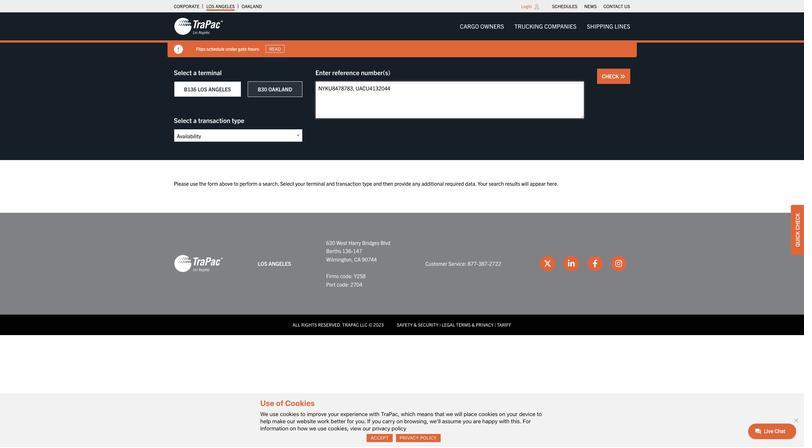 Task type: describe. For each thing, give the bounding box(es) containing it.
firms
[[326, 273, 339, 280]]

here.
[[547, 181, 559, 187]]

877-
[[468, 261, 479, 267]]

footer containing 630 west harry bridges blvd
[[0, 213, 804, 336]]

happy
[[483, 419, 498, 425]]

west
[[336, 240, 347, 246]]

tariff
[[497, 322, 512, 328]]

1 vertical spatial our
[[363, 426, 371, 433]]

light image
[[535, 4, 539, 9]]

0 vertical spatial los
[[206, 3, 214, 9]]

all rights reserved. trapac llc © 2023
[[293, 322, 384, 328]]

1 vertical spatial type
[[363, 181, 372, 187]]

1 horizontal spatial check
[[795, 214, 801, 231]]

help
[[260, 419, 271, 425]]

which
[[401, 412, 416, 418]]

for
[[523, 419, 531, 425]]

1 & from the left
[[414, 322, 417, 328]]

0 horizontal spatial to
[[234, 181, 238, 187]]

hours
[[248, 46, 259, 52]]

los angeles link
[[206, 2, 235, 11]]

port
[[326, 282, 336, 288]]

136-
[[342, 248, 353, 255]]

please use the form above to perform a search. select your terminal and transaction type and then provide any additional required data. your search results will appear here.
[[174, 181, 559, 187]]

flips
[[196, 46, 206, 52]]

then
[[383, 181, 393, 187]]

work
[[317, 419, 329, 425]]

any
[[412, 181, 420, 187]]

1 vertical spatial code:
[[337, 282, 349, 288]]

2 you from the left
[[463, 419, 472, 425]]

login link
[[521, 3, 532, 9]]

required
[[445, 181, 464, 187]]

cookies,
[[328, 426, 349, 433]]

0 vertical spatial on
[[499, 412, 505, 418]]

better
[[331, 419, 346, 425]]

news link
[[584, 2, 597, 11]]

browsing,
[[404, 419, 428, 425]]

view
[[350, 426, 361, 433]]

experience
[[341, 412, 368, 418]]

number(s)
[[361, 68, 390, 77]]

additional
[[422, 181, 444, 187]]

rights
[[301, 322, 317, 328]]

shipping
[[587, 22, 613, 30]]

no image
[[793, 418, 799, 424]]

1 vertical spatial los
[[198, 86, 207, 93]]

select for select a transaction type
[[174, 116, 192, 125]]

1 you from the left
[[372, 419, 381, 425]]

all
[[293, 322, 300, 328]]

form
[[208, 181, 218, 187]]

quick check link
[[791, 205, 804, 256]]

wilmington,
[[326, 257, 353, 263]]

b30
[[258, 86, 267, 93]]

privacy policy link
[[396, 435, 441, 443]]

carry
[[382, 419, 395, 425]]

0 horizontal spatial our
[[287, 419, 295, 425]]

y258
[[354, 273, 366, 280]]

0 horizontal spatial on
[[290, 426, 296, 433]]

shipping lines link
[[582, 20, 636, 33]]

us
[[624, 3, 630, 9]]

0 vertical spatial we
[[446, 412, 453, 418]]

1 vertical spatial angeles
[[208, 86, 231, 93]]

147
[[353, 248, 362, 255]]

privacy policy
[[400, 436, 437, 442]]

1 horizontal spatial your
[[328, 412, 339, 418]]

enter reference number(s)
[[316, 68, 390, 77]]

0 horizontal spatial use
[[190, 181, 198, 187]]

your
[[478, 181, 488, 187]]

1 horizontal spatial will
[[522, 181, 529, 187]]

if
[[367, 419, 371, 425]]

schedules
[[552, 3, 578, 9]]

reserved.
[[318, 322, 341, 328]]

of
[[276, 400, 284, 409]]

we'll
[[430, 419, 441, 425]]

2 and from the left
[[373, 181, 382, 187]]

use of cookies we use cookies to improve your experience with trapac, which means that we will place cookies on your device to help make our website work better for you. if you carry on browsing, we'll assume you are happy with this. for information on how we use cookies, view our privacy policy
[[260, 400, 542, 433]]

2 horizontal spatial your
[[507, 412, 518, 418]]

0 horizontal spatial privacy
[[400, 436, 419, 442]]

0 vertical spatial terminal
[[198, 68, 222, 77]]

how
[[298, 426, 308, 433]]

check button
[[597, 69, 630, 84]]

blvd
[[381, 240, 391, 246]]

1 los angeles image from the top
[[174, 17, 223, 36]]

1 horizontal spatial to
[[301, 412, 306, 418]]

provide
[[395, 181, 411, 187]]

privacy
[[372, 426, 390, 433]]

2 | from the left
[[495, 322, 496, 328]]

1 horizontal spatial with
[[499, 419, 510, 425]]

1 horizontal spatial on
[[397, 419, 403, 425]]

90744
[[362, 257, 377, 263]]

berths
[[326, 248, 341, 255]]

perform
[[240, 181, 258, 187]]

lines
[[615, 22, 630, 30]]

owners
[[480, 22, 504, 30]]

2 los angeles image from the top
[[174, 255, 223, 273]]

information
[[260, 426, 288, 433]]

enter
[[316, 68, 331, 77]]

a for terminal
[[193, 68, 197, 77]]

b136
[[184, 86, 197, 93]]

corporate
[[174, 3, 199, 9]]

quick
[[795, 232, 801, 247]]

select for select a terminal
[[174, 68, 192, 77]]

will inside use of cookies we use cookies to improve your experience with trapac, which means that we will place cookies on your device to help make our website work better for you. if you carry on browsing, we'll assume you are happy with this. for information on how we use cookies, view our privacy policy
[[455, 412, 462, 418]]

we
[[260, 412, 268, 418]]

2023
[[373, 322, 384, 328]]

0 vertical spatial privacy
[[476, 322, 494, 328]]

llc
[[360, 322, 368, 328]]

quick check
[[795, 214, 801, 247]]

use
[[260, 400, 274, 409]]



Task type: vqa. For each thing, say whether or not it's contained in the screenshot.
search.
yes



Task type: locate. For each thing, give the bounding box(es) containing it.
will
[[522, 181, 529, 187], [455, 412, 462, 418]]

read link
[[266, 45, 285, 53]]

cargo owners
[[460, 22, 504, 30]]

0 vertical spatial check
[[602, 73, 620, 80]]

results
[[505, 181, 520, 187]]

you
[[372, 419, 381, 425], [463, 419, 472, 425]]

search
[[489, 181, 504, 187]]

our right make
[[287, 419, 295, 425]]

2 vertical spatial los
[[258, 261, 267, 267]]

you down the "place"
[[463, 419, 472, 425]]

1 horizontal spatial los angeles
[[258, 261, 291, 267]]

your right search.
[[295, 181, 305, 187]]

safety & security link
[[397, 322, 439, 328]]

trucking companies
[[515, 22, 577, 30]]

banner containing cargo owners
[[0, 12, 804, 57]]

contact us link
[[604, 2, 630, 11]]

with
[[369, 412, 380, 418], [499, 419, 510, 425]]

2722
[[489, 261, 501, 267]]

with up if
[[369, 412, 380, 418]]

our down if
[[363, 426, 371, 433]]

Enter reference number(s) text field
[[316, 82, 584, 119]]

on
[[499, 412, 505, 418], [397, 419, 403, 425], [290, 426, 296, 433]]

solid image inside the check button
[[620, 74, 625, 79]]

on left how
[[290, 426, 296, 433]]

legal
[[442, 322, 455, 328]]

2 horizontal spatial to
[[537, 412, 542, 418]]

legal terms & privacy link
[[442, 322, 494, 328]]

service:
[[449, 261, 467, 267]]

& right terms
[[472, 322, 475, 328]]

improve
[[307, 412, 327, 418]]

0 horizontal spatial solid image
[[174, 45, 183, 54]]

2 vertical spatial use
[[318, 426, 327, 433]]

0 vertical spatial transaction
[[198, 116, 230, 125]]

select down b136
[[174, 116, 192, 125]]

select a terminal
[[174, 68, 222, 77]]

1 horizontal spatial cookies
[[479, 412, 498, 418]]

0 horizontal spatial los angeles
[[206, 3, 235, 9]]

0 horizontal spatial &
[[414, 322, 417, 328]]

1 horizontal spatial oakland
[[268, 86, 292, 93]]

1 horizontal spatial solid image
[[620, 74, 625, 79]]

0 horizontal spatial check
[[602, 73, 620, 80]]

2 vertical spatial select
[[280, 181, 294, 187]]

oakland right los angeles link
[[242, 3, 262, 9]]

select
[[174, 68, 192, 77], [174, 116, 192, 125], [280, 181, 294, 187]]

a up b136
[[193, 68, 197, 77]]

1 vertical spatial menu bar
[[455, 20, 636, 33]]

oakland
[[242, 3, 262, 9], [268, 86, 292, 93]]

ca
[[354, 257, 361, 263]]

transaction
[[198, 116, 230, 125], [336, 181, 361, 187]]

use up make
[[270, 412, 279, 418]]

oakland right 'b30'
[[268, 86, 292, 93]]

the
[[199, 181, 206, 187]]

1 vertical spatial will
[[455, 412, 462, 418]]

policy
[[392, 426, 406, 433]]

1 horizontal spatial we
[[446, 412, 453, 418]]

2 vertical spatial a
[[259, 181, 261, 187]]

safety & security | legal terms & privacy | tariff
[[397, 322, 512, 328]]

bridges
[[362, 240, 379, 246]]

2704
[[351, 282, 363, 288]]

policy
[[420, 436, 437, 442]]

2 & from the left
[[472, 322, 475, 328]]

0 horizontal spatial |
[[440, 322, 441, 328]]

a down b136
[[193, 116, 197, 125]]

trucking
[[515, 22, 543, 30]]

to right device
[[537, 412, 542, 418]]

your up this.
[[507, 412, 518, 418]]

contact
[[604, 3, 623, 9]]

0 vertical spatial will
[[522, 181, 529, 187]]

b136 los angeles
[[184, 86, 231, 93]]

1 vertical spatial terminal
[[306, 181, 325, 187]]

0 vertical spatial solid image
[[174, 45, 183, 54]]

2 horizontal spatial use
[[318, 426, 327, 433]]

1 horizontal spatial |
[[495, 322, 496, 328]]

cargo
[[460, 22, 479, 30]]

privacy down policy
[[400, 436, 419, 442]]

1 cookies from the left
[[280, 412, 299, 418]]

1 horizontal spatial &
[[472, 322, 475, 328]]

website
[[297, 419, 316, 425]]

and
[[326, 181, 335, 187], [373, 181, 382, 187]]

select right search.
[[280, 181, 294, 187]]

0 horizontal spatial and
[[326, 181, 335, 187]]

trapac,
[[381, 412, 400, 418]]

0 horizontal spatial cookies
[[280, 412, 299, 418]]

menu bar down light icon
[[455, 20, 636, 33]]

under
[[226, 46, 237, 52]]

solid image
[[174, 45, 183, 54], [620, 74, 625, 79]]

login
[[521, 3, 532, 9]]

reference
[[332, 68, 360, 77]]

with left this.
[[499, 419, 510, 425]]

0 horizontal spatial you
[[372, 419, 381, 425]]

los
[[206, 3, 214, 9], [198, 86, 207, 93], [258, 261, 267, 267]]

trapac
[[342, 322, 359, 328]]

0 vertical spatial los angeles image
[[174, 17, 223, 36]]

1 vertical spatial privacy
[[400, 436, 419, 442]]

1 vertical spatial check
[[795, 214, 801, 231]]

2 horizontal spatial on
[[499, 412, 505, 418]]

select a transaction type
[[174, 116, 244, 125]]

0 vertical spatial angeles
[[215, 3, 235, 9]]

firms code:  y258 port code:  2704
[[326, 273, 366, 288]]

a left search.
[[259, 181, 261, 187]]

| left tariff
[[495, 322, 496, 328]]

1 vertical spatial transaction
[[336, 181, 361, 187]]

| left the 'legal'
[[440, 322, 441, 328]]

1 vertical spatial los angeles
[[258, 261, 291, 267]]

place
[[464, 412, 477, 418]]

cookies up happy
[[479, 412, 498, 418]]

banner
[[0, 12, 804, 57]]

code: up '2704'
[[340, 273, 353, 280]]

your up better
[[328, 412, 339, 418]]

& right safety at the bottom of the page
[[414, 322, 417, 328]]

you right if
[[372, 419, 381, 425]]

1 vertical spatial los angeles image
[[174, 255, 223, 273]]

1 | from the left
[[440, 322, 441, 328]]

we
[[446, 412, 453, 418], [309, 426, 316, 433]]

we up the assume
[[446, 412, 453, 418]]

check inside button
[[602, 73, 620, 80]]

2 vertical spatial angeles
[[269, 261, 291, 267]]

1 vertical spatial we
[[309, 426, 316, 433]]

code:
[[340, 273, 353, 280], [337, 282, 349, 288]]

0 horizontal spatial terminal
[[198, 68, 222, 77]]

0 vertical spatial with
[[369, 412, 380, 418]]

0 vertical spatial type
[[232, 116, 244, 125]]

select up b136
[[174, 68, 192, 77]]

0 vertical spatial oakland
[[242, 3, 262, 9]]

1 vertical spatial with
[[499, 419, 510, 425]]

use left the
[[190, 181, 198, 187]]

0 vertical spatial use
[[190, 181, 198, 187]]

2 cookies from the left
[[479, 412, 498, 418]]

accept
[[371, 436, 389, 442]]

0 horizontal spatial will
[[455, 412, 462, 418]]

1 and from the left
[[326, 181, 335, 187]]

0 vertical spatial menu bar
[[549, 2, 634, 11]]

shipping lines
[[587, 22, 630, 30]]

0 vertical spatial los angeles
[[206, 3, 235, 9]]

1 horizontal spatial you
[[463, 419, 472, 425]]

1 vertical spatial select
[[174, 116, 192, 125]]

on left device
[[499, 412, 505, 418]]

companies
[[544, 22, 577, 30]]

1 horizontal spatial use
[[270, 412, 279, 418]]

schedule
[[207, 46, 225, 52]]

0 vertical spatial a
[[193, 68, 197, 77]]

use down work at the bottom left of page
[[318, 426, 327, 433]]

0 vertical spatial select
[[174, 68, 192, 77]]

assume
[[442, 419, 461, 425]]

1 horizontal spatial privacy
[[476, 322, 494, 328]]

appear
[[530, 181, 546, 187]]

make
[[272, 419, 286, 425]]

menu bar containing schedules
[[549, 2, 634, 11]]

flips schedule under gate hours
[[196, 46, 259, 52]]

1 vertical spatial on
[[397, 419, 403, 425]]

this.
[[511, 419, 522, 425]]

will right results
[[522, 181, 529, 187]]

menu bar
[[549, 2, 634, 11], [455, 20, 636, 33]]

0 horizontal spatial oakland
[[242, 3, 262, 9]]

news
[[584, 3, 597, 9]]

to up website
[[301, 412, 306, 418]]

0 horizontal spatial we
[[309, 426, 316, 433]]

0 horizontal spatial transaction
[[198, 116, 230, 125]]

1 vertical spatial use
[[270, 412, 279, 418]]

safety
[[397, 322, 413, 328]]

type
[[232, 116, 244, 125], [363, 181, 372, 187]]

los angeles image
[[174, 17, 223, 36], [174, 255, 223, 273]]

1 horizontal spatial type
[[363, 181, 372, 187]]

on up policy
[[397, 419, 403, 425]]

angeles
[[215, 3, 235, 9], [208, 86, 231, 93], [269, 261, 291, 267]]

means
[[417, 412, 433, 418]]

b30 oakland
[[258, 86, 292, 93]]

we down website
[[309, 426, 316, 433]]

to
[[234, 181, 238, 187], [301, 412, 306, 418], [537, 412, 542, 418]]

harry
[[349, 240, 361, 246]]

cookies up make
[[280, 412, 299, 418]]

1 horizontal spatial our
[[363, 426, 371, 433]]

corporate link
[[174, 2, 199, 11]]

code: right port
[[337, 282, 349, 288]]

read
[[269, 46, 281, 52]]

1 horizontal spatial and
[[373, 181, 382, 187]]

0 horizontal spatial type
[[232, 116, 244, 125]]

1 horizontal spatial terminal
[[306, 181, 325, 187]]

0 vertical spatial code:
[[340, 273, 353, 280]]

above
[[219, 181, 233, 187]]

your
[[295, 181, 305, 187], [328, 412, 339, 418], [507, 412, 518, 418]]

a
[[193, 68, 197, 77], [193, 116, 197, 125], [259, 181, 261, 187]]

oakland link
[[242, 2, 262, 11]]

footer
[[0, 213, 804, 336]]

to right above
[[234, 181, 238, 187]]

1 vertical spatial a
[[193, 116, 197, 125]]

0 vertical spatial our
[[287, 419, 295, 425]]

device
[[519, 412, 536, 418]]

cookies
[[280, 412, 299, 418], [479, 412, 498, 418]]

1 horizontal spatial transaction
[[336, 181, 361, 187]]

privacy left tariff
[[476, 322, 494, 328]]

cookies
[[285, 400, 315, 409]]

1 vertical spatial solid image
[[620, 74, 625, 79]]

0 horizontal spatial your
[[295, 181, 305, 187]]

for
[[347, 419, 354, 425]]

a for transaction
[[193, 116, 197, 125]]

0 horizontal spatial with
[[369, 412, 380, 418]]

menu bar containing cargo owners
[[455, 20, 636, 33]]

accept link
[[367, 435, 393, 443]]

will up the assume
[[455, 412, 462, 418]]

menu bar up "shipping"
[[549, 2, 634, 11]]

2 vertical spatial on
[[290, 426, 296, 433]]

1 vertical spatial oakland
[[268, 86, 292, 93]]

search.
[[263, 181, 279, 187]]



